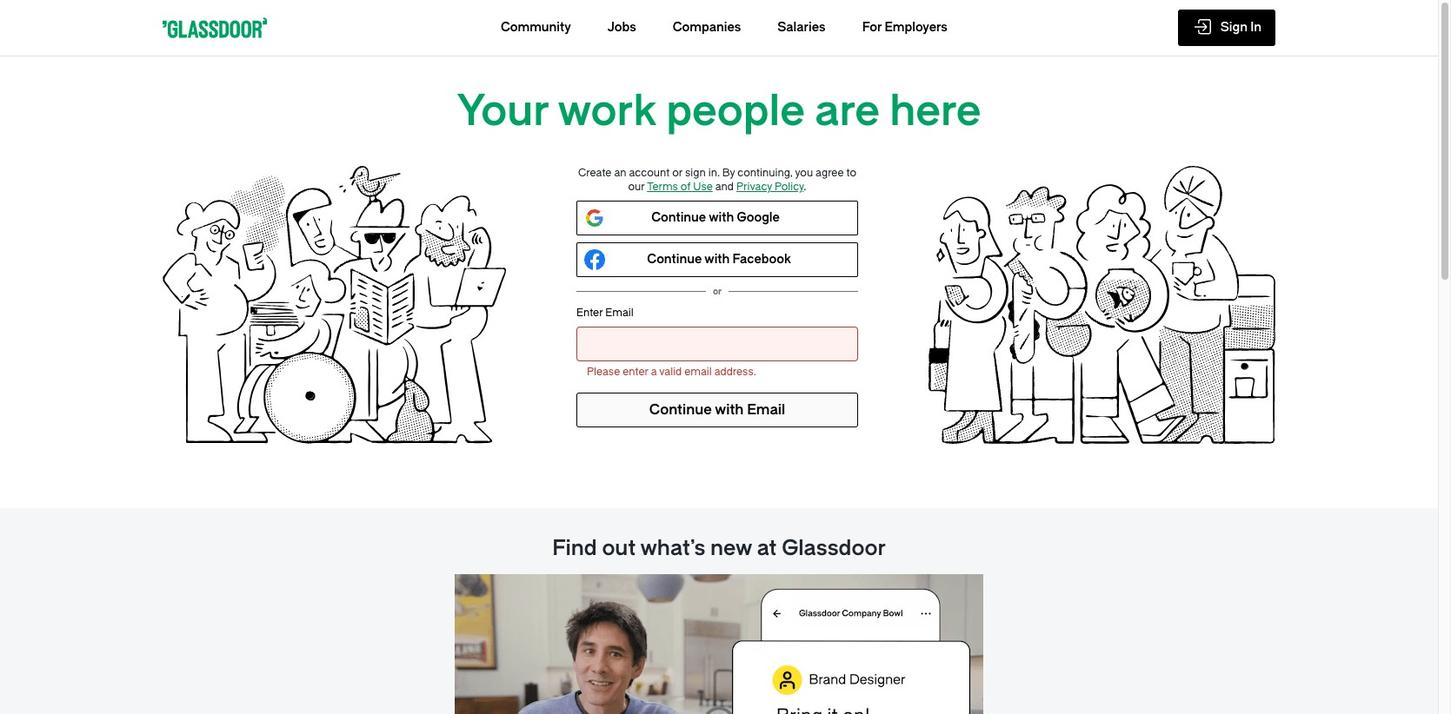 Task type: vqa. For each thing, say whether or not it's contained in the screenshot.
The County of Santa Clara Logo
no



Task type: describe. For each thing, give the bounding box(es) containing it.
create
[[578, 167, 612, 179]]

continue with facebook
[[647, 252, 791, 267]]

your work people are here
[[457, 87, 981, 136]]

video thumbnail image
[[455, 575, 984, 715]]

use
[[693, 181, 713, 193]]

terms of use link
[[647, 181, 713, 193]]

here
[[890, 87, 981, 136]]

valid
[[659, 366, 682, 378]]

please enter a valid email address.
[[587, 366, 756, 378]]

account
[[629, 167, 670, 179]]

your
[[457, 87, 549, 136]]

continue with facebook button
[[577, 243, 858, 277]]

new
[[710, 537, 752, 561]]

continuing,
[[738, 167, 793, 179]]

salaries link
[[778, 0, 826, 56]]

employers
[[885, 20, 948, 35]]

are
[[815, 87, 880, 136]]

find
[[552, 537, 597, 561]]

community link
[[501, 0, 571, 56]]

continue with google button
[[577, 201, 858, 236]]

email
[[606, 307, 634, 319]]

address.
[[714, 366, 756, 378]]

with for google
[[709, 210, 734, 225]]

community
[[501, 20, 571, 35]]

a
[[651, 366, 657, 378]]

for employers
[[862, 20, 948, 35]]

people
[[666, 87, 805, 136]]

by
[[722, 167, 735, 179]]

please
[[587, 366, 620, 378]]

1 vertical spatial or
[[713, 287, 722, 297]]

Enter Email email field
[[587, 336, 848, 353]]

for employers link
[[862, 0, 948, 56]]

to
[[846, 167, 857, 179]]

policy
[[775, 181, 804, 193]]



Task type: locate. For each thing, give the bounding box(es) containing it.
continue
[[651, 210, 706, 225], [647, 252, 702, 267]]

0 vertical spatial continue
[[651, 210, 706, 225]]

glassdoor
[[782, 537, 886, 561]]

enter
[[577, 307, 603, 319]]

in.
[[708, 167, 720, 179]]

1 vertical spatial with
[[705, 252, 730, 267]]

with inside continue with facebook button
[[705, 252, 730, 267]]

and
[[715, 181, 734, 193]]

with
[[709, 210, 734, 225], [705, 252, 730, 267]]

continue for continue with google
[[651, 210, 706, 225]]

of
[[681, 181, 691, 193]]

.
[[804, 181, 807, 193]]

continue inside continue with google button
[[651, 210, 706, 225]]

or down continue with facebook button
[[713, 287, 722, 297]]

at
[[757, 537, 777, 561]]

facebook
[[733, 252, 791, 267]]

continue with google
[[651, 210, 780, 225]]

enter email
[[577, 307, 634, 319]]

continue inside continue with facebook button
[[647, 252, 702, 267]]

with down continue with google button
[[705, 252, 730, 267]]

jobs link
[[608, 0, 636, 56]]

continue down the continue with google
[[647, 252, 702, 267]]

enter
[[623, 366, 648, 378]]

with down and
[[709, 210, 734, 225]]

0 vertical spatial with
[[709, 210, 734, 225]]

privacy policy link
[[737, 181, 804, 193]]

google
[[737, 210, 780, 225]]

or
[[672, 167, 683, 179], [713, 287, 722, 297]]

with for facebook
[[705, 252, 730, 267]]

companies link
[[673, 0, 741, 56]]

our
[[628, 181, 645, 193]]

0 horizontal spatial or
[[672, 167, 683, 179]]

an
[[614, 167, 627, 179]]

privacy
[[737, 181, 772, 193]]

find out what's new at glassdoor
[[552, 537, 886, 561]]

or inside create an account or sign in. by continuing, you agree to our
[[672, 167, 683, 179]]

what's
[[640, 537, 706, 561]]

salaries
[[778, 20, 826, 35]]

out
[[602, 537, 636, 561]]

companies
[[673, 20, 741, 35]]

email
[[685, 366, 712, 378]]

video play button image
[[700, 704, 738, 715]]

1 vertical spatial continue
[[647, 252, 702, 267]]

terms
[[647, 181, 678, 193]]

for
[[862, 20, 882, 35]]

or up terms of use link
[[672, 167, 683, 179]]

you
[[795, 167, 813, 179]]

agree
[[816, 167, 844, 179]]

terms of use and privacy policy .
[[647, 181, 807, 193]]

continue for continue with facebook
[[647, 252, 702, 267]]

with inside continue with google button
[[709, 210, 734, 225]]

create an account or sign in. by continuing, you agree to our
[[578, 167, 857, 193]]

sign
[[685, 167, 706, 179]]

0 vertical spatial or
[[672, 167, 683, 179]]

work
[[558, 87, 657, 136]]

jobs
[[608, 20, 636, 35]]

1 horizontal spatial or
[[713, 287, 722, 297]]

continue down terms of use link
[[651, 210, 706, 225]]



